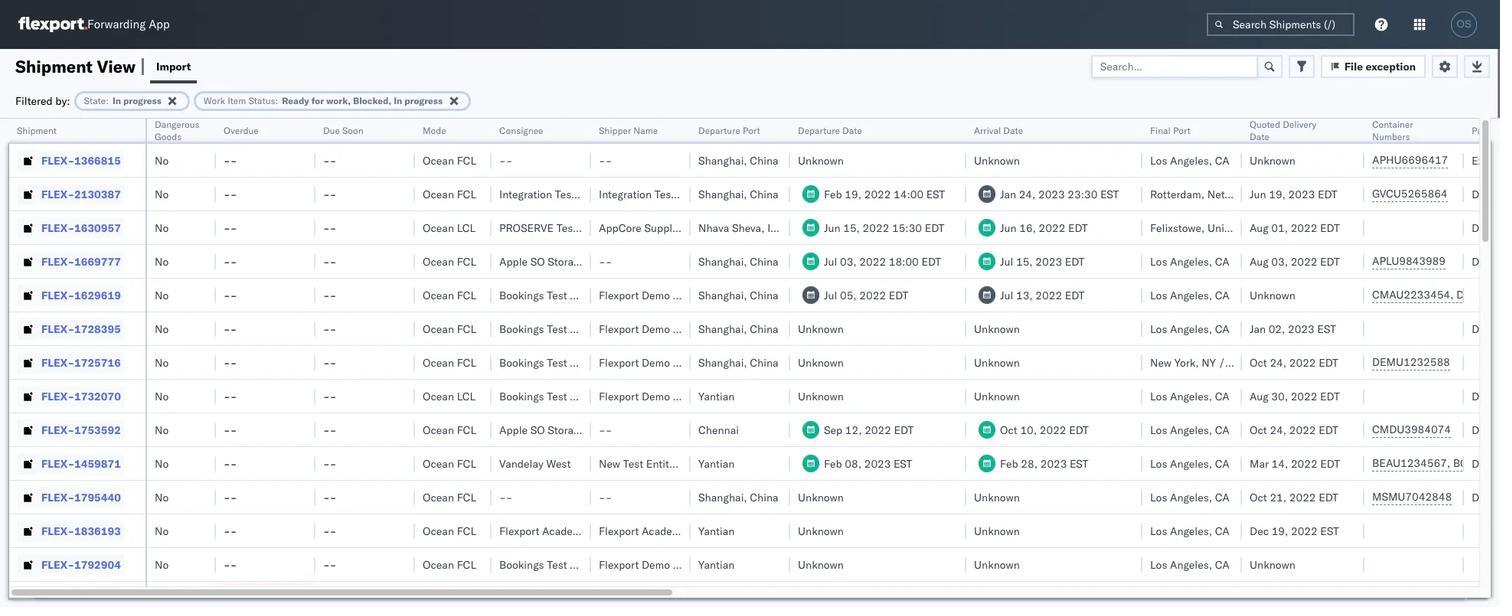 Task type: vqa. For each thing, say whether or not it's contained in the screenshot.
Port
yes



Task type: locate. For each thing, give the bounding box(es) containing it.
flex- for 1732070
[[41, 390, 74, 403]]

2022 up the "mar 14, 2022 edt"
[[1290, 423, 1317, 437]]

9 no from the top
[[155, 423, 169, 437]]

5 flex- from the top
[[41, 288, 74, 302]]

ocean for 1753592
[[423, 423, 454, 437]]

30,
[[1272, 390, 1289, 403]]

edt right 15:30
[[925, 221, 945, 235]]

angeles, for 30,
[[1171, 390, 1213, 403]]

2 horizontal spatial date
[[1250, 131, 1270, 142]]

03,
[[840, 255, 857, 269], [1272, 255, 1289, 269]]

5 ca from the top
[[1216, 390, 1230, 403]]

5 destin from the top
[[1472, 457, 1501, 471]]

3 shanghai, china from the top
[[699, 255, 779, 269]]

24, up 16,
[[1019, 187, 1036, 201]]

ocean lcl
[[423, 221, 476, 235], [423, 390, 476, 403]]

1 vertical spatial 24,
[[1271, 356, 1287, 370]]

2 horizontal spatial jun
[[1250, 187, 1267, 201]]

edt
[[1318, 187, 1338, 201], [925, 221, 945, 235], [1069, 221, 1088, 235], [1321, 221, 1341, 235], [922, 255, 942, 269], [1065, 255, 1085, 269], [1321, 255, 1341, 269], [889, 288, 909, 302], [1065, 288, 1085, 302], [1319, 356, 1339, 370], [1321, 390, 1341, 403], [894, 423, 914, 437], [1070, 423, 1089, 437], [1319, 423, 1339, 437], [1321, 457, 1341, 471], [1319, 491, 1339, 504]]

21,
[[1271, 491, 1287, 504]]

flex- inside flex-1792904 'button'
[[41, 558, 74, 572]]

academy for (sz)
[[642, 524, 687, 538]]

03, up the 05,
[[840, 255, 857, 269]]

1 vertical spatial (do
[[588, 423, 610, 437]]

nj
[[1272, 356, 1284, 370]]

delivery
[[1283, 119, 1317, 130]]

jul 05, 2022 edt
[[824, 288, 909, 302]]

flex-1725716 button
[[17, 352, 124, 373]]

oct left nj
[[1250, 356, 1268, 370]]

consignee
[[500, 125, 544, 136], [570, 288, 622, 302], [570, 322, 622, 336], [570, 356, 622, 370], [570, 390, 622, 403], [570, 558, 622, 572]]

fcl for flex-1366815
[[457, 154, 477, 167]]

feb left the 28,
[[1001, 457, 1019, 471]]

flex- inside 'button'
[[41, 356, 74, 370]]

0 vertical spatial ocean lcl
[[423, 221, 476, 235]]

edt down the jun 16, 2022 edt
[[1065, 255, 1085, 269]]

feb
[[824, 187, 843, 201], [824, 457, 843, 471], [1001, 457, 1019, 471]]

resize handle column header
[[127, 119, 146, 608], [198, 119, 216, 608], [297, 119, 316, 608], [397, 119, 415, 608], [473, 119, 492, 608], [573, 119, 591, 608], [673, 119, 691, 608], [772, 119, 791, 608], [948, 119, 967, 608], [1125, 119, 1143, 608], [1224, 119, 1243, 608], [1347, 119, 1365, 608], [1446, 119, 1465, 608]]

0 vertical spatial new
[[1151, 356, 1172, 370]]

date for departure date
[[843, 125, 862, 136]]

4 fcl from the top
[[457, 288, 477, 302]]

ca for 14,
[[1216, 457, 1230, 471]]

status
[[249, 95, 275, 106]]

2022 right 14,
[[1292, 457, 1318, 471]]

angeles,
[[1171, 154, 1213, 167], [1171, 255, 1213, 269], [1171, 288, 1213, 302], [1171, 322, 1213, 336], [1171, 390, 1213, 403], [1171, 423, 1213, 437], [1171, 457, 1213, 471], [1171, 491, 1213, 504], [1171, 524, 1213, 538], [1171, 558, 1213, 572]]

5 bookings test consignee from the top
[[500, 558, 622, 572]]

edt up feb 28, 2023 est
[[1070, 423, 1089, 437]]

13 ocean from the top
[[423, 558, 454, 572]]

6 resize handle column header from the left
[[573, 119, 591, 608]]

: down view
[[106, 95, 109, 106]]

destin for msmu7042848
[[1472, 491, 1501, 504]]

1 vertical spatial use)
[[637, 423, 664, 437]]

date right arrival
[[1004, 125, 1024, 136]]

1 yantian from the top
[[699, 390, 735, 403]]

15, up 13,
[[1017, 255, 1033, 269]]

ltd
[[681, 221, 696, 235]]

2 storage from the top
[[548, 423, 585, 437]]

2 departure from the left
[[798, 125, 840, 136]]

flex-1792904
[[41, 558, 121, 572]]

oct left 21,
[[1250, 491, 1268, 504]]

2 : from the left
[[275, 95, 278, 106]]

shanghai, china for 19,
[[699, 187, 779, 201]]

jul 03, 2022 18:00 edt
[[824, 255, 942, 269]]

test for flex-1630957
[[557, 221, 577, 235]]

7 no from the top
[[155, 356, 169, 370]]

shanghai, for 19,
[[699, 187, 747, 201]]

goods
[[155, 131, 182, 142]]

4 ocean from the top
[[423, 255, 454, 269]]

jun 19, 2023 edt
[[1250, 187, 1338, 201]]

fcl for flex-1792904
[[457, 558, 477, 572]]

2023 right the 28,
[[1041, 457, 1068, 471]]

ocean fcl for flex-1753592
[[423, 423, 477, 437]]

shipment for shipment
[[17, 125, 57, 136]]

4 angeles, from the top
[[1171, 322, 1213, 336]]

no
[[155, 154, 169, 167], [155, 187, 169, 201], [155, 221, 169, 235], [155, 255, 169, 269], [155, 288, 169, 302], [155, 322, 169, 336], [155, 356, 169, 370], [155, 390, 169, 403], [155, 423, 169, 437], [155, 457, 169, 471], [155, 491, 169, 504], [155, 524, 169, 538], [155, 558, 169, 572]]

flex- inside flex-1732070 button
[[41, 390, 74, 403]]

2022 right 10,
[[1040, 423, 1067, 437]]

departure port
[[699, 125, 760, 136]]

resize handle column header for dangerous goods
[[198, 119, 216, 608]]

beau1234567, bozo123
[[1373, 457, 1501, 470]]

feb for feb 28, 2023 est
[[1001, 457, 1019, 471]]

apple down proserve
[[500, 255, 528, 269]]

5 ocean fcl from the top
[[423, 322, 477, 336]]

flex-1753592
[[41, 423, 121, 437]]

9 fcl from the top
[[457, 491, 477, 504]]

2023
[[1039, 187, 1065, 201], [1289, 187, 1316, 201], [1036, 255, 1063, 269], [1289, 322, 1315, 336], [865, 457, 891, 471], [1041, 457, 1068, 471]]

flex-1629619 button
[[17, 285, 124, 306]]

4 shanghai, from the top
[[699, 288, 747, 302]]

flex- inside flex-1629619 "button"
[[41, 288, 74, 302]]

jan 24, 2023 23:30 est
[[1001, 187, 1120, 201]]

est right the 14:00
[[927, 187, 946, 201]]

1 horizontal spatial date
[[1004, 125, 1024, 136]]

edt up aug 30, 2022 edt at the right bottom
[[1319, 356, 1339, 370]]

flex- for 1753592
[[41, 423, 74, 437]]

jan up the jun 16, 2022 edt
[[1001, 187, 1017, 201]]

co.
[[714, 288, 729, 302], [714, 322, 729, 336], [714, 356, 729, 370], [714, 390, 729, 403], [714, 558, 729, 572]]

12 resize handle column header from the left
[[1347, 119, 1365, 608]]

3 demo from the top
[[642, 356, 670, 370]]

3 yantian from the top
[[699, 524, 735, 538]]

2 shanghai, china from the top
[[699, 187, 779, 201]]

11 no from the top
[[155, 491, 169, 504]]

24, right newark,
[[1271, 356, 1287, 370]]

flex- down flex-1753592 button
[[41, 457, 74, 471]]

02,
[[1269, 322, 1286, 336]]

5 china from the top
[[750, 322, 779, 336]]

los
[[1151, 154, 1168, 167], [1151, 255, 1168, 269], [1151, 288, 1168, 302], [1151, 322, 1168, 336], [1151, 390, 1168, 403], [1151, 423, 1168, 437], [1151, 457, 1168, 471], [1151, 491, 1168, 504], [1151, 524, 1168, 538], [1151, 558, 1168, 572]]

ocean for 1725716
[[423, 356, 454, 370]]

ca for 21,
[[1216, 491, 1230, 504]]

flex- up flex-1629619 "button"
[[41, 255, 74, 269]]

los angeles, ca
[[1151, 154, 1230, 167], [1151, 255, 1230, 269], [1151, 288, 1230, 302], [1151, 322, 1230, 336], [1151, 390, 1230, 403], [1151, 423, 1230, 437], [1151, 457, 1230, 471], [1151, 491, 1230, 504], [1151, 524, 1230, 538], [1151, 558, 1230, 572]]

ca for 30,
[[1216, 390, 1230, 403]]

ocean fcl for flex-1728395
[[423, 322, 477, 336]]

0 vertical spatial apple so storage (do not use)
[[500, 255, 664, 269]]

2 vertical spatial aug
[[1250, 390, 1269, 403]]

inc.
[[620, 524, 638, 538]]

0 horizontal spatial jan
[[1001, 187, 1017, 201]]

est down the sep 12, 2022 edt
[[894, 457, 913, 471]]

1732070
[[74, 390, 121, 403]]

flex-1753592 button
[[17, 419, 124, 441]]

oct
[[1250, 356, 1268, 370], [1001, 423, 1018, 437], [1250, 423, 1268, 437], [1250, 491, 1268, 504]]

0 vertical spatial jan
[[1001, 187, 1017, 201]]

ocean for 1795440
[[423, 491, 454, 504]]

8 ocean fcl from the top
[[423, 457, 477, 471]]

use) up new test entity 2
[[637, 423, 664, 437]]

no for flex-1792904
[[155, 558, 169, 572]]

24, down 30, on the right bottom of page
[[1271, 423, 1287, 437]]

oct up mar
[[1250, 423, 1268, 437]]

test for flex-1725716
[[547, 356, 567, 370]]

03, for aug
[[1272, 255, 1289, 269]]

1 horizontal spatial jun
[[1001, 221, 1017, 235]]

4 bookings from the top
[[500, 390, 544, 403]]

aug 03, 2022 edt
[[1250, 255, 1341, 269]]

6 ca from the top
[[1216, 423, 1230, 437]]

4 shanghai, china from the top
[[699, 288, 779, 302]]

for
[[312, 95, 324, 106]]

jun up "kingdom"
[[1250, 187, 1267, 201]]

mode
[[423, 125, 446, 136]]

1 horizontal spatial :
[[275, 95, 278, 106]]

file exception
[[1345, 59, 1417, 73]]

fcl for flex-2130387
[[457, 187, 477, 201]]

0 horizontal spatial jun
[[824, 221, 841, 235]]

final port button
[[1143, 122, 1227, 137]]

2
[[678, 457, 684, 471]]

7 ocean from the top
[[423, 356, 454, 370]]

19, right "dec"
[[1272, 524, 1289, 538]]

8 flex- from the top
[[41, 390, 74, 403]]

2 angeles, from the top
[[1171, 255, 1213, 269]]

flex- inside flex-2130387 button
[[41, 187, 74, 201]]

2023 right 08,
[[865, 457, 891, 471]]

(do for chennai
[[588, 423, 610, 437]]

in right blocked,
[[394, 95, 402, 106]]

date up feb 19, 2022 14:00 est
[[843, 125, 862, 136]]

edt down jul 15, 2023 edt
[[1065, 288, 1085, 302]]

0 horizontal spatial date
[[843, 125, 862, 136]]

blocked,
[[353, 95, 392, 106]]

2 shanghai, from the top
[[699, 187, 747, 201]]

apple
[[500, 255, 528, 269], [500, 423, 528, 437]]

fcl for flex-1629619
[[457, 288, 477, 302]]

1728395
[[74, 322, 121, 336]]

2022 down oct 21, 2022 edt
[[1292, 524, 1318, 538]]

1 horizontal spatial academy
[[642, 524, 687, 538]]

dec 19, 2022 est
[[1250, 524, 1340, 538]]

oct 24, 2022 edt for los angeles, ca
[[1250, 423, 1339, 437]]

0 vertical spatial 15,
[[844, 221, 860, 235]]

0 horizontal spatial 15,
[[844, 221, 860, 235]]

1 horizontal spatial 03,
[[1272, 255, 1289, 269]]

edt up aug 01, 2022 edt
[[1318, 187, 1338, 201]]

2 los angeles, ca from the top
[[1151, 255, 1230, 269]]

2 bookings test consignee from the top
[[500, 322, 622, 336]]

2022 left the 14:00
[[865, 187, 891, 201]]

jan for jan 24, 2023 23:30 est
[[1001, 187, 1017, 201]]

1 bookings test consignee from the top
[[500, 288, 622, 302]]

5 los angeles, ca from the top
[[1151, 390, 1230, 403]]

10 ocean from the top
[[423, 457, 454, 471]]

1 shanghai, from the top
[[699, 154, 747, 167]]

3 los from the top
[[1151, 288, 1168, 302]]

10 angeles, from the top
[[1171, 558, 1213, 572]]

so down proserve
[[531, 255, 545, 269]]

3 bookings test consignee from the top
[[500, 356, 622, 370]]

kingdom
[[1243, 221, 1286, 235]]

24,
[[1019, 187, 1036, 201], [1271, 356, 1287, 370], [1271, 423, 1287, 437]]

destin
[[1472, 255, 1501, 269], [1472, 322, 1501, 336], [1472, 390, 1501, 403], [1472, 423, 1501, 437], [1472, 457, 1501, 471], [1472, 491, 1501, 504]]

no for flex-1669777
[[155, 255, 169, 269]]

1 vertical spatial 15,
[[1017, 255, 1033, 269]]

15, up jul 03, 2022 18:00 edt
[[844, 221, 860, 235]]

numbers
[[1373, 131, 1411, 142]]

1 vertical spatial shipment
[[17, 125, 57, 136]]

1 horizontal spatial 15,
[[1017, 255, 1033, 269]]

los for 14,
[[1151, 457, 1168, 471]]

1 departure from the left
[[699, 125, 741, 136]]

jul left the 05,
[[824, 288, 838, 302]]

ocean for 1459871
[[423, 457, 454, 471]]

1 ocean lcl from the top
[[423, 221, 476, 235]]

flex-1459871
[[41, 457, 121, 471]]

not up new test entity 2
[[613, 423, 634, 437]]

test
[[557, 221, 577, 235], [547, 288, 567, 302], [547, 322, 567, 336], [547, 356, 567, 370], [547, 390, 567, 403], [623, 457, 644, 471], [547, 558, 567, 572]]

2 bookings from the top
[[500, 322, 544, 336]]

jun for jun 19, 2023 edt
[[1250, 187, 1267, 201]]

flex- inside flex-1728395 button
[[41, 322, 74, 336]]

19, up jun 15, 2022 15:30 edt
[[845, 187, 862, 201]]

in right state
[[113, 95, 121, 106]]

0 vertical spatial (do
[[588, 255, 610, 269]]

storage for chennai
[[548, 423, 585, 437]]

quoted delivery date button
[[1243, 116, 1350, 143]]

flexport
[[599, 288, 639, 302], [599, 322, 639, 336], [599, 356, 639, 370], [599, 390, 639, 403], [500, 524, 540, 538], [599, 524, 639, 538], [599, 558, 639, 572]]

flex- down flex-1836193 button
[[41, 558, 74, 572]]

2 lcl from the top
[[457, 390, 476, 403]]

3 shanghai, from the top
[[699, 255, 747, 269]]

15:30
[[892, 221, 922, 235]]

3 china from the top
[[750, 255, 779, 269]]

flex-1669777
[[41, 255, 121, 269]]

flex- down the flex-1459871 button
[[41, 491, 74, 504]]

test for flex-1792904
[[547, 558, 567, 572]]

1 vertical spatial lcl
[[457, 390, 476, 403]]

2 ocean from the top
[[423, 187, 454, 201]]

work item status : ready for work, blocked, in progress
[[204, 95, 443, 106]]

19, up 01,
[[1270, 187, 1286, 201]]

1 aug from the top
[[1250, 221, 1269, 235]]

-
[[224, 154, 230, 167], [230, 154, 237, 167], [323, 154, 330, 167], [330, 154, 337, 167], [500, 154, 506, 167], [506, 154, 513, 167], [599, 154, 606, 167], [606, 154, 612, 167], [224, 187, 230, 201], [230, 187, 237, 201], [323, 187, 330, 201], [330, 187, 337, 201], [224, 221, 230, 235], [230, 221, 237, 235], [323, 221, 330, 235], [330, 221, 337, 235], [224, 255, 230, 269], [230, 255, 237, 269], [323, 255, 330, 269], [330, 255, 337, 269], [599, 255, 606, 269], [606, 255, 612, 269], [224, 288, 230, 302], [230, 288, 237, 302], [323, 288, 330, 302], [330, 288, 337, 302], [224, 322, 230, 336], [230, 322, 237, 336], [323, 322, 330, 336], [330, 322, 337, 336], [224, 356, 230, 370], [230, 356, 237, 370], [323, 356, 330, 370], [330, 356, 337, 370], [224, 390, 230, 403], [230, 390, 237, 403], [323, 390, 330, 403], [330, 390, 337, 403], [224, 423, 230, 437], [230, 423, 237, 437], [323, 423, 330, 437], [330, 423, 337, 437], [599, 423, 606, 437], [606, 423, 612, 437], [224, 457, 230, 471], [230, 457, 237, 471], [323, 457, 330, 471], [330, 457, 337, 471], [224, 491, 230, 504], [230, 491, 237, 504], [323, 491, 330, 504], [330, 491, 337, 504], [500, 491, 506, 504], [506, 491, 513, 504], [599, 491, 606, 504], [606, 491, 612, 504], [224, 524, 230, 538], [230, 524, 237, 538], [323, 524, 330, 538], [330, 524, 337, 538], [224, 558, 230, 572], [230, 558, 237, 572], [323, 558, 330, 572], [330, 558, 337, 572], [323, 592, 330, 606], [330, 592, 337, 606]]

3 destin from the top
[[1472, 390, 1501, 403]]

flex- inside flex-1366815 button
[[41, 154, 74, 167]]

1 horizontal spatial port
[[1174, 125, 1191, 136]]

5 no from the top
[[155, 288, 169, 302]]

0 vertical spatial apple
[[500, 255, 528, 269]]

7 los angeles, ca from the top
[[1151, 457, 1230, 471]]

test for flex-1629619
[[547, 288, 567, 302]]

2 no from the top
[[155, 187, 169, 201]]

academy left (us)
[[542, 524, 587, 538]]

0 horizontal spatial 03,
[[840, 255, 857, 269]]

aug down "kingdom"
[[1250, 255, 1269, 269]]

1 vertical spatial oct 24, 2022 edt
[[1250, 423, 1339, 437]]

new left york,
[[1151, 356, 1172, 370]]

not down appcore
[[613, 255, 634, 269]]

(do down the account
[[588, 255, 610, 269]]

1 horizontal spatial progress
[[405, 95, 443, 106]]

edt up the "mar 14, 2022 edt"
[[1319, 423, 1339, 437]]

1 horizontal spatial new
[[1151, 356, 1172, 370]]

0 vertical spatial 24,
[[1019, 187, 1036, 201]]

demo for oct
[[642, 356, 670, 370]]

flex- down the flex-1725716 'button'
[[41, 390, 74, 403]]

shanghai, for 24,
[[699, 356, 747, 370]]

7 angeles, from the top
[[1171, 457, 1213, 471]]

1 angeles, from the top
[[1171, 154, 1213, 167]]

feb left 08,
[[824, 457, 843, 471]]

2022 right 16,
[[1039, 221, 1066, 235]]

0 vertical spatial shipment
[[15, 56, 93, 77]]

1 no from the top
[[155, 154, 169, 167]]

0 vertical spatial use)
[[637, 255, 664, 269]]

1 vertical spatial ocean lcl
[[423, 390, 476, 403]]

flex-1725716
[[41, 356, 121, 370]]

9 ocean from the top
[[423, 423, 454, 437]]

ltd.
[[718, 524, 737, 538]]

1 vertical spatial new
[[599, 457, 621, 471]]

soon
[[342, 125, 364, 136]]

7 fcl from the top
[[457, 423, 477, 437]]

no for flex-1725716
[[155, 356, 169, 370]]

est right 02, in the right of the page
[[1318, 322, 1337, 336]]

2 vertical spatial 24,
[[1271, 423, 1287, 437]]

ocean fcl for flex-2130387
[[423, 187, 477, 201]]

4 flexport demo shipper co. from the top
[[599, 390, 729, 403]]

: left ready at the left top of page
[[275, 95, 278, 106]]

0 vertical spatial so
[[531, 255, 545, 269]]

3 aug from the top
[[1250, 390, 1269, 403]]

flex- for 1366815
[[41, 154, 74, 167]]

shipper
[[599, 125, 631, 136], [673, 288, 711, 302], [673, 322, 711, 336], [673, 356, 711, 370], [673, 390, 711, 403], [673, 558, 711, 572]]

1 horizontal spatial departure
[[798, 125, 840, 136]]

apple so storage (do not use) down the account
[[500, 255, 664, 269]]

vandelay
[[500, 457, 544, 471]]

progress
[[123, 95, 162, 106], [405, 95, 443, 106]]

0 horizontal spatial new
[[599, 457, 621, 471]]

1 (do from the top
[[588, 255, 610, 269]]

5 demo from the top
[[642, 558, 670, 572]]

ca for 24,
[[1216, 423, 1230, 437]]

flex- up flex-1630957 button
[[41, 187, 74, 201]]

Search Shipments (/) text field
[[1207, 13, 1355, 36]]

0 vertical spatial oct 24, 2022 edt
[[1250, 356, 1339, 370]]

india
[[768, 221, 792, 235]]

1 horizontal spatial in
[[394, 95, 402, 106]]

ocean for 1669777
[[423, 255, 454, 269]]

13 no from the top
[[155, 558, 169, 572]]

jul up "jul 13, 2022 edt"
[[1001, 255, 1014, 269]]

angeles, for 02,
[[1171, 322, 1213, 336]]

sep 12, 2022 edt
[[824, 423, 914, 437]]

2023 for 19,
[[1289, 187, 1316, 201]]

item
[[228, 95, 246, 106]]

demo for aug
[[642, 390, 670, 403]]

0 vertical spatial lcl
[[457, 221, 476, 235]]

03, down 01,
[[1272, 255, 1289, 269]]

11 ocean fcl from the top
[[423, 558, 477, 572]]

storage down the "proserve test account"
[[548, 255, 585, 269]]

--
[[224, 154, 237, 167], [323, 154, 337, 167], [500, 154, 513, 167], [599, 154, 612, 167], [224, 187, 237, 201], [323, 187, 337, 201], [224, 221, 237, 235], [323, 221, 337, 235], [224, 255, 237, 269], [323, 255, 337, 269], [599, 255, 612, 269], [224, 288, 237, 302], [323, 288, 337, 302], [224, 322, 237, 336], [323, 322, 337, 336], [224, 356, 237, 370], [323, 356, 337, 370], [224, 390, 237, 403], [323, 390, 337, 403], [224, 423, 237, 437], [323, 423, 337, 437], [599, 423, 612, 437], [224, 457, 237, 471], [323, 457, 337, 471], [224, 491, 237, 504], [323, 491, 337, 504], [500, 491, 513, 504], [599, 491, 612, 504], [224, 524, 237, 538], [323, 524, 337, 538], [224, 558, 237, 572], [323, 558, 337, 572], [323, 592, 337, 606]]

1 vertical spatial apple
[[500, 423, 528, 437]]

angeles, for 21,
[[1171, 491, 1213, 504]]

shipment up by:
[[15, 56, 93, 77]]

flexport demo shipper co. for oct
[[599, 356, 729, 370]]

apple so storage (do not use) up west
[[500, 423, 664, 437]]

4 los from the top
[[1151, 322, 1168, 336]]

arrival date button
[[967, 122, 1128, 137]]

2 apple so storage (do not use) from the top
[[500, 423, 664, 437]]

12 ocean from the top
[[423, 524, 454, 538]]

1459871
[[74, 457, 121, 471]]

6 china from the top
[[750, 356, 779, 370]]

flex- inside flex-1669777 button
[[41, 255, 74, 269]]

consignee for flex-1732070
[[570, 390, 622, 403]]

2 china from the top
[[750, 187, 779, 201]]

edt up feb 08, 2023 est
[[894, 423, 914, 437]]

6 shanghai, china from the top
[[699, 356, 779, 370]]

new left entity
[[599, 457, 621, 471]]

ocean fcl for flex-1725716
[[423, 356, 477, 370]]

flex-1732070
[[41, 390, 121, 403]]

1 vertical spatial not
[[613, 423, 634, 437]]

flex- for 1728395
[[41, 322, 74, 336]]

flex- inside button
[[41, 457, 74, 471]]

jun left 16,
[[1001, 221, 1017, 235]]

progress up dangerous
[[123, 95, 162, 106]]

date down quoted
[[1250, 131, 1270, 142]]

port for departure port
[[743, 125, 760, 136]]

flex- up flex-1732070 button
[[41, 356, 74, 370]]

1366815
[[74, 154, 121, 167]]

0 horizontal spatial in
[[113, 95, 121, 106]]

no for flex-1728395
[[155, 322, 169, 336]]

felixstowe,
[[1151, 221, 1205, 235]]

oct 24, 2022 edt down aug 30, 2022 edt at the right bottom
[[1250, 423, 1339, 437]]

oct 24, 2022 edt up aug 30, 2022 edt at the right bottom
[[1250, 356, 1339, 370]]

1 vertical spatial jan
[[1250, 322, 1266, 336]]

use) for shanghai, china
[[637, 255, 664, 269]]

8 los angeles, ca from the top
[[1151, 491, 1230, 504]]

2023 left 23:30
[[1039, 187, 1065, 201]]

shanghai, china for 02,
[[699, 322, 779, 336]]

ny
[[1202, 356, 1216, 370]]

(do up new test entity 2
[[588, 423, 610, 437]]

los for 21,
[[1151, 491, 1168, 504]]

dangerous
[[155, 119, 200, 130]]

est down oct 10, 2022 edt
[[1070, 457, 1089, 471]]

no for flex-1630957
[[155, 221, 169, 235]]

co. for jan
[[714, 322, 729, 336]]

demo for jan
[[642, 322, 670, 336]]

2023 up aug 01, 2022 edt
[[1289, 187, 1316, 201]]

nhava sheva, india
[[699, 221, 792, 235]]

ocean for 1732070
[[423, 390, 454, 403]]

0 horizontal spatial :
[[106, 95, 109, 106]]

vandelay west
[[500, 457, 571, 471]]

use) down appcore supply ltd
[[637, 255, 664, 269]]

3 no from the top
[[155, 221, 169, 235]]

ocean for 1792904
[[423, 558, 454, 572]]

consignee inside button
[[500, 125, 544, 136]]

0 vertical spatial storage
[[548, 255, 585, 269]]

flex- for 1792904
[[41, 558, 74, 572]]

los angeles, ca for 21,
[[1151, 491, 1230, 504]]

1 los from the top
[[1151, 154, 1168, 167]]

apple up vandelay
[[500, 423, 528, 437]]

1 vertical spatial storage
[[548, 423, 585, 437]]

demo
[[642, 288, 670, 302], [642, 322, 670, 336], [642, 356, 670, 370], [642, 390, 670, 403], [642, 558, 670, 572]]

ocean lcl for bookings
[[423, 390, 476, 403]]

resize handle column header for departure port
[[772, 119, 791, 608]]

5 los from the top
[[1151, 390, 1168, 403]]

academy right inc.
[[642, 524, 687, 538]]

2023 right 02, in the right of the page
[[1289, 322, 1315, 336]]

shanghai, for 02,
[[699, 322, 747, 336]]

0 vertical spatial aug
[[1250, 221, 1269, 235]]

6 destin from the top
[[1472, 491, 1501, 504]]

11 fcl from the top
[[457, 558, 477, 572]]

1 vertical spatial aug
[[1250, 255, 1269, 269]]

0 horizontal spatial academy
[[542, 524, 587, 538]]

ocean fcl for flex-1792904
[[423, 558, 477, 572]]

2 ca from the top
[[1216, 255, 1230, 269]]

departure for departure date
[[798, 125, 840, 136]]

jun right 'india'
[[824, 221, 841, 235]]

bozo123
[[1454, 457, 1501, 470]]

state : in progress
[[84, 95, 162, 106]]

destin for cmdu3984074
[[1472, 423, 1501, 437]]

1 not from the top
[[613, 255, 634, 269]]

cmdu3984074
[[1373, 423, 1452, 437]]

1 vertical spatial apple so storage (do not use)
[[500, 423, 664, 437]]

flex- inside flex-1753592 button
[[41, 423, 74, 437]]

progress up mode
[[405, 95, 443, 106]]

no for flex-1459871
[[155, 457, 169, 471]]

5 ocean from the top
[[423, 288, 454, 302]]

flex- up flex-1792904 'button'
[[41, 524, 74, 538]]

ocean fcl for flex-1836193
[[423, 524, 477, 538]]

jul up the 'jul 05, 2022 edt'
[[824, 255, 838, 269]]

0 horizontal spatial progress
[[123, 95, 162, 106]]

0 horizontal spatial port
[[743, 125, 760, 136]]

8 angeles, from the top
[[1171, 491, 1213, 504]]

12 flex- from the top
[[41, 524, 74, 538]]

Search... text field
[[1091, 55, 1258, 78]]

shipment inside button
[[17, 125, 57, 136]]

aplu9843989
[[1373, 254, 1446, 268]]

12 no from the top
[[155, 524, 169, 538]]

est
[[927, 187, 946, 201], [1101, 187, 1120, 201], [1318, 322, 1337, 336], [894, 457, 913, 471], [1070, 457, 1089, 471], [1321, 524, 1340, 538]]

2022 right 13,
[[1036, 288, 1063, 302]]

3 ocean fcl from the top
[[423, 255, 477, 269]]

test for flex-1732070
[[547, 390, 567, 403]]

4 bookings test consignee from the top
[[500, 390, 622, 403]]

1 shanghai, china from the top
[[699, 154, 779, 167]]

flex- inside flex-1836193 button
[[41, 524, 74, 538]]

fcl for flex-1753592
[[457, 423, 477, 437]]

aug left 01,
[[1250, 221, 1269, 235]]

departure date
[[798, 125, 862, 136]]

flexport for 1629619
[[599, 288, 639, 302]]

19, for jun
[[1270, 187, 1286, 201]]

jul
[[824, 255, 838, 269], [1001, 255, 1014, 269], [824, 288, 838, 302], [1001, 288, 1014, 302]]

new york, ny / newark, nj
[[1151, 356, 1284, 370]]

lcl for bookings
[[457, 390, 476, 403]]

4 flex- from the top
[[41, 255, 74, 269]]

flex- inside 'flex-1795440' button
[[41, 491, 74, 504]]

7 resize handle column header from the left
[[673, 119, 691, 608]]

jun 15, 2022 15:30 edt
[[824, 221, 945, 235]]

no for flex-1629619
[[155, 288, 169, 302]]

4 co. from the top
[[714, 390, 729, 403]]

0 horizontal spatial departure
[[699, 125, 741, 136]]

5 flexport demo shipper co. from the top
[[599, 558, 729, 572]]

1 horizontal spatial jan
[[1250, 322, 1266, 336]]

flex- inside flex-1630957 button
[[41, 221, 74, 235]]

0 vertical spatial not
[[613, 255, 634, 269]]

8 fcl from the top
[[457, 457, 477, 471]]

los for 24,
[[1151, 423, 1168, 437]]

shipper inside button
[[599, 125, 631, 136]]

due soon
[[323, 125, 364, 136]]

shanghai, for 03,
[[699, 255, 747, 269]]

1 vertical spatial so
[[531, 423, 545, 437]]

13 flex- from the top
[[41, 558, 74, 572]]



Task type: describe. For each thing, give the bounding box(es) containing it.
flexport for 1732070
[[599, 390, 639, 403]]

13,
[[1017, 288, 1033, 302]]

overdue
[[224, 125, 259, 136]]

1836193
[[74, 524, 121, 538]]

flex-1728395
[[41, 322, 121, 336]]

/
[[1219, 356, 1226, 370]]

flex- for 1669777
[[41, 255, 74, 269]]

work
[[204, 95, 225, 106]]

flexport demo shipper co. for aug
[[599, 390, 729, 403]]

flex-1366815 button
[[17, 150, 124, 171]]

flex-1630957
[[41, 221, 121, 235]]

fcl for flex-1669777
[[457, 255, 477, 269]]

flex- for 1836193
[[41, 524, 74, 538]]

shipper name
[[599, 125, 658, 136]]

2 destin from the top
[[1472, 322, 1501, 336]]

3 los angeles, ca from the top
[[1151, 288, 1230, 302]]

ocean fcl for flex-1366815
[[423, 154, 477, 167]]

sep
[[824, 423, 843, 437]]

flex-1836193
[[41, 524, 121, 538]]

05,
[[840, 288, 857, 302]]

final port
[[1151, 125, 1191, 136]]

lcl for proserve
[[457, 221, 476, 235]]

1 co. from the top
[[714, 288, 729, 302]]

msmu7042848
[[1373, 490, 1453, 504]]

2023 for 28,
[[1041, 457, 1068, 471]]

flexport academy (sz) ltd.
[[599, 524, 737, 538]]

fcl for flex-1795440
[[457, 491, 477, 504]]

container numbers
[[1373, 119, 1414, 142]]

ca for 02,
[[1216, 322, 1230, 336]]

jul 13, 2022 edt
[[1001, 288, 1085, 302]]

shipper for flex-1728395
[[673, 322, 711, 336]]

1 in from the left
[[113, 95, 121, 106]]

import button
[[150, 49, 197, 84]]

filtered
[[15, 94, 53, 108]]

flex-1669777 button
[[17, 251, 124, 272]]

3 resize handle column header from the left
[[297, 119, 316, 608]]

import
[[156, 59, 191, 73]]

edt right 18:00
[[922, 255, 942, 269]]

bookings for flex-1728395
[[500, 322, 544, 336]]

name
[[634, 125, 658, 136]]

fcl for flex-1725716
[[457, 356, 477, 370]]

los for 02,
[[1151, 322, 1168, 336]]

1 demo from the top
[[642, 288, 670, 302]]

edt up aug 03, 2022 edt
[[1321, 221, 1341, 235]]

10,
[[1021, 423, 1037, 437]]

flex- for 1725716
[[41, 356, 74, 370]]

est for feb 28, 2023 est
[[1070, 457, 1089, 471]]

supply
[[645, 221, 678, 235]]

1 ca from the top
[[1216, 154, 1230, 167]]

consignee for flex-1725716
[[570, 356, 622, 370]]

flex-1459871 button
[[17, 453, 124, 475]]

flex-2130387 button
[[17, 183, 124, 205]]

est for jan 02, 2023 est
[[1318, 322, 1337, 336]]

2 progress from the left
[[405, 95, 443, 106]]

partner
[[1472, 125, 1501, 136]]

los for 19,
[[1151, 524, 1168, 538]]

exception
[[1366, 59, 1417, 73]]

china for 21,
[[750, 491, 779, 504]]

mode button
[[415, 122, 477, 137]]

15, for jun
[[844, 221, 860, 235]]

forwarding
[[87, 17, 146, 32]]

jul for jul 03, 2022 18:00 edt
[[824, 255, 838, 269]]

due
[[323, 125, 340, 136]]

china for 02,
[[750, 322, 779, 336]]

consignee button
[[492, 122, 576, 137]]

felixstowe, united kingdom
[[1151, 221, 1286, 235]]

entity
[[646, 457, 675, 471]]

angeles, for 03,
[[1171, 255, 1213, 269]]

resize handle column header for consignee
[[573, 119, 591, 608]]

resize handle column header for shipment
[[127, 119, 146, 608]]

23:30
[[1068, 187, 1098, 201]]

flexport. image
[[18, 17, 87, 32]]

new test entity 2
[[599, 457, 684, 471]]

proserve test account
[[500, 221, 620, 235]]

york,
[[1175, 356, 1200, 370]]

2022 right the 05,
[[860, 288, 886, 302]]

nhava
[[699, 221, 730, 235]]

4 yantian from the top
[[699, 558, 735, 572]]

shipper for flex-1725716
[[673, 356, 711, 370]]

feb 28, 2023 est
[[1001, 457, 1089, 471]]

1792904
[[74, 558, 121, 572]]

shanghai, for 21,
[[699, 491, 747, 504]]

2022 left 18:00
[[860, 255, 886, 269]]

appcore
[[599, 221, 642, 235]]

appcore supply ltd
[[599, 221, 696, 235]]

departure port button
[[691, 122, 775, 137]]

bookings test consignee for flex-1629619
[[500, 288, 622, 302]]

feb 08, 2023 est
[[824, 457, 913, 471]]

oct left 10,
[[1001, 423, 1018, 437]]

feb 19, 2022 14:00 est
[[824, 187, 946, 201]]

2022 right 30, on the right bottom of page
[[1291, 390, 1318, 403]]

shipper name button
[[591, 122, 676, 137]]

gvcu5265864
[[1373, 187, 1448, 201]]

yantian for aug
[[699, 390, 735, 403]]

angeles, for 19,
[[1171, 524, 1213, 538]]

resize handle column header for departure date
[[948, 119, 967, 608]]

edt down 23:30
[[1069, 221, 1088, 235]]

shipper for flex-1732070
[[673, 390, 711, 403]]

shanghai, china for 24,
[[699, 356, 779, 370]]

los angeles, ca for 14,
[[1151, 457, 1230, 471]]

cmau2233454, demu12
[[1373, 288, 1501, 302]]

2 in from the left
[[394, 95, 402, 106]]

filtered by:
[[15, 94, 70, 108]]

oct for cmdu3984074
[[1250, 423, 1268, 437]]

edt up oct 21, 2022 edt
[[1321, 457, 1341, 471]]

account
[[580, 221, 620, 235]]

shanghai, china for 03,
[[699, 255, 779, 269]]

demu1232588
[[1373, 355, 1451, 369]]

fcl for flex-1459871
[[457, 457, 477, 471]]

ready
[[282, 95, 309, 106]]

ocean for 1728395
[[423, 322, 454, 336]]

10 los angeles, ca from the top
[[1151, 558, 1230, 572]]

arrival
[[974, 125, 1001, 136]]

shipment button
[[9, 122, 130, 137]]

aphu6696417
[[1373, 153, 1449, 167]]

2022 right 21,
[[1290, 491, 1317, 504]]

ocean for 1836193
[[423, 524, 454, 538]]

1 flexport demo shipper co. from the top
[[599, 288, 729, 302]]

date for arrival date
[[1004, 125, 1024, 136]]

date inside quoted delivery date
[[1250, 131, 1270, 142]]

flex-1728395 button
[[17, 318, 124, 340]]

flex-1732070 button
[[17, 386, 124, 407]]

feb for feb 08, 2023 est
[[824, 457, 843, 471]]

resize handle column header for quoted delivery date
[[1347, 119, 1365, 608]]

ocean for 1629619
[[423, 288, 454, 302]]

4 china from the top
[[750, 288, 779, 302]]

port for final port
[[1174, 125, 1191, 136]]

not for shanghai, china
[[613, 255, 634, 269]]

jul for jul 13, 2022 edt
[[1001, 288, 1014, 302]]

1 china from the top
[[750, 154, 779, 167]]

3 angeles, from the top
[[1171, 288, 1213, 302]]

quoted delivery date
[[1250, 119, 1317, 142]]

fcl for flex-1836193
[[457, 524, 477, 538]]

proserve
[[500, 221, 554, 235]]

ocean fcl for flex-1629619
[[423, 288, 477, 302]]

fcl for flex-1728395
[[457, 322, 477, 336]]

2022 right the '12,'
[[865, 423, 892, 437]]

os
[[1457, 18, 1472, 30]]

los angeles, ca for 02,
[[1151, 322, 1230, 336]]

shipment for shipment view
[[15, 56, 93, 77]]

1 progress from the left
[[123, 95, 162, 106]]

5 co. from the top
[[714, 558, 729, 572]]

resize handle column header for shipper name
[[673, 119, 691, 608]]

jul for jul 05, 2022 edt
[[824, 288, 838, 302]]

bookings for flex-1629619
[[500, 288, 544, 302]]

flex-1629619
[[41, 288, 121, 302]]

flex-1795440
[[41, 491, 121, 504]]

jan 02, 2023 est
[[1250, 322, 1337, 336]]

bookings for flex-1792904
[[500, 558, 544, 572]]

4 resize handle column header from the left
[[397, 119, 415, 608]]

12,
[[846, 423, 862, 437]]

jun 16, 2022 edt
[[1001, 221, 1088, 235]]

flex- for 1459871
[[41, 457, 74, 471]]

work,
[[326, 95, 351, 106]]

oct 21, 2022 edt
[[1250, 491, 1339, 504]]

united
[[1208, 221, 1241, 235]]

bookings test consignee for flex-1725716
[[500, 356, 622, 370]]

(do for shanghai, china
[[588, 255, 610, 269]]

1 los angeles, ca from the top
[[1151, 154, 1230, 167]]

edt right 30, on the right bottom of page
[[1321, 390, 1341, 403]]

flexport for 1836193
[[599, 524, 639, 538]]

est right 23:30
[[1101, 187, 1120, 201]]

beau1234567,
[[1373, 457, 1451, 470]]

2022 right nj
[[1290, 356, 1317, 370]]

china for 24,
[[750, 356, 779, 370]]

flex-1792904 button
[[17, 554, 124, 576]]

sheva,
[[732, 221, 765, 235]]

academy for (us)
[[542, 524, 587, 538]]

10 los from the top
[[1151, 558, 1168, 572]]

ocean for 2130387
[[423, 187, 454, 201]]

bookings test consignee for flex-1732070
[[500, 390, 622, 403]]

angeles, for 14,
[[1171, 457, 1213, 471]]

flex-1836193 button
[[17, 521, 124, 542]]

resize handle column header for container numbers
[[1446, 119, 1465, 608]]

mar
[[1250, 457, 1269, 471]]

1 : from the left
[[106, 95, 109, 106]]

edt down the "mar 14, 2022 edt"
[[1319, 491, 1339, 504]]

19, for dec
[[1272, 524, 1289, 538]]

resize handle column header for arrival date
[[1125, 119, 1143, 608]]

chennai
[[699, 423, 739, 437]]

edt down 18:00
[[889, 288, 909, 302]]

container numbers button
[[1365, 116, 1449, 143]]

3 ca from the top
[[1216, 288, 1230, 302]]

2022 left 15:30
[[863, 221, 890, 235]]

flex- for 1630957
[[41, 221, 74, 235]]

2022 down aug 01, 2022 edt
[[1291, 255, 1318, 269]]

10 ca from the top
[[1216, 558, 1230, 572]]

resize handle column header for mode
[[473, 119, 492, 608]]

aug 30, 2022 edt
[[1250, 390, 1341, 403]]

2022 right 01,
[[1291, 221, 1318, 235]]

24, for new york, ny / newark, nj
[[1271, 356, 1287, 370]]

15, for jul
[[1017, 255, 1033, 269]]

edt down aug 01, 2022 edt
[[1321, 255, 1341, 269]]

oct 24, 2022 edt for new york, ny / newark, nj
[[1250, 356, 1339, 370]]

co. for aug
[[714, 390, 729, 403]]

(us)
[[590, 524, 617, 538]]



